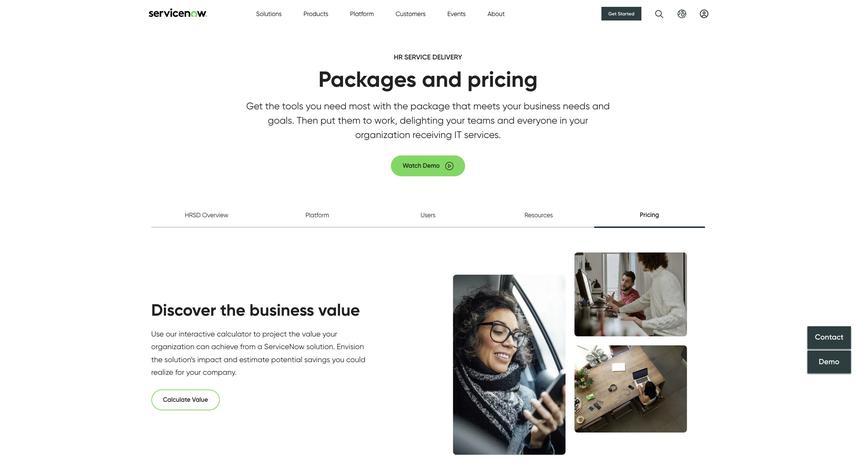 Task type: locate. For each thing, give the bounding box(es) containing it.
1 horizontal spatial organization
[[355, 129, 410, 141]]

1 vertical spatial you
[[332, 355, 344, 364]]

meets
[[473, 100, 500, 112]]

0 horizontal spatial business
[[250, 300, 314, 320]]

1 horizontal spatial get
[[608, 11, 617, 17]]

most
[[349, 100, 371, 112]]

solution's
[[165, 355, 196, 364]]

savings
[[304, 355, 330, 364]]

discover
[[151, 300, 216, 320]]

get inside the get the tools you need most with the package that meets your business needs and goals. then put them to work, delighting your teams and everyone in your organization receiving it services.
[[246, 100, 263, 112]]

the up servicenow on the bottom
[[289, 329, 300, 338]]

to
[[363, 115, 372, 126], [253, 329, 261, 338]]

your up solution.
[[323, 329, 337, 338]]

calculator
[[217, 329, 252, 338]]

hr service delivery
[[394, 53, 462, 61]]

the up goals.
[[265, 100, 280, 112]]

organization down "work,"
[[355, 129, 410, 141]]

1 horizontal spatial business
[[524, 100, 561, 112]]

that
[[452, 100, 471, 112]]

about
[[488, 10, 505, 17]]

contact link
[[808, 326, 851, 349]]

1 horizontal spatial you
[[332, 355, 344, 364]]

envision
[[337, 342, 364, 351]]

business
[[524, 100, 561, 112], [250, 300, 314, 320]]

organization down our
[[151, 342, 194, 351]]

company.
[[203, 368, 237, 377]]

0 horizontal spatial to
[[253, 329, 261, 338]]

put
[[321, 115, 336, 126]]

platform button
[[350, 9, 374, 18]]

platform
[[350, 10, 374, 17]]

0 vertical spatial you
[[306, 100, 322, 112]]

demo
[[819, 357, 840, 366]]

contact
[[815, 333, 844, 342]]

you inside use our interactive calculator to project the value your organization can achieve from a servicenow solution. envision the solution's impact and estimate potential savings you could realize for your company.
[[332, 355, 344, 364]]

and inside use our interactive calculator to project the value your organization can achieve from a servicenow solution. envision the solution's impact and estimate potential savings you could realize for your company.
[[224, 355, 237, 364]]

in
[[560, 115, 567, 126]]

organization
[[355, 129, 410, 141], [151, 342, 194, 351]]

your
[[503, 100, 521, 112], [446, 115, 465, 126], [570, 115, 588, 126], [323, 329, 337, 338], [186, 368, 201, 377]]

everyone
[[517, 115, 557, 126]]

package
[[411, 100, 450, 112]]

get
[[608, 11, 617, 17], [246, 100, 263, 112]]

0 horizontal spatial organization
[[151, 342, 194, 351]]

and down delivery
[[422, 66, 462, 93]]

your up it
[[446, 115, 465, 126]]

to inside use our interactive calculator to project the value your organization can achieve from a servicenow solution. envision the solution's impact and estimate potential savings you could realize for your company.
[[253, 329, 261, 338]]

to up a
[[253, 329, 261, 338]]

and down meets on the right of the page
[[497, 115, 515, 126]]

1 vertical spatial value
[[302, 329, 321, 338]]

1 vertical spatial to
[[253, 329, 261, 338]]

get the tools you need most with the package that meets your business needs and goals. then put them to work, delighting your teams and everyone in your organization receiving it services.
[[246, 100, 610, 141]]

discover the business value
[[151, 300, 360, 320]]

value
[[318, 300, 360, 320], [302, 329, 321, 338]]

tools
[[282, 100, 303, 112]]

hr
[[394, 53, 403, 61]]

you up 'then'
[[306, 100, 322, 112]]

the right with on the left of page
[[394, 100, 408, 112]]

for
[[175, 368, 184, 377]]

needs
[[563, 100, 590, 112]]

events button
[[448, 9, 466, 18]]

events
[[448, 10, 466, 17]]

0 vertical spatial to
[[363, 115, 372, 126]]

0 vertical spatial get
[[608, 11, 617, 17]]

it
[[454, 129, 462, 141]]

and
[[422, 66, 462, 93], [592, 100, 610, 112], [497, 115, 515, 126], [224, 355, 237, 364]]

1 vertical spatial business
[[250, 300, 314, 320]]

pricing
[[468, 66, 538, 93]]

1 vertical spatial organization
[[151, 342, 194, 351]]

business inside the get the tools you need most with the package that meets your business needs and goals. then put them to work, delighting your teams and everyone in your organization receiving it services.
[[524, 100, 561, 112]]

you down 'envision'
[[332, 355, 344, 364]]

0 vertical spatial organization
[[355, 129, 410, 141]]

service
[[404, 53, 431, 61]]

packages and pricing
[[319, 66, 538, 93]]

1 horizontal spatial to
[[363, 115, 372, 126]]

your down needs
[[570, 115, 588, 126]]

0 horizontal spatial get
[[246, 100, 263, 112]]

potential
[[271, 355, 302, 364]]

0 vertical spatial business
[[524, 100, 561, 112]]

business up everyone
[[524, 100, 561, 112]]

a
[[258, 342, 262, 351]]

receiving
[[413, 129, 452, 141]]

solutions
[[256, 10, 282, 17]]

you
[[306, 100, 322, 112], [332, 355, 344, 364]]

solutions button
[[256, 9, 282, 18]]

0 horizontal spatial you
[[306, 100, 322, 112]]

business up project
[[250, 300, 314, 320]]

the
[[265, 100, 280, 112], [394, 100, 408, 112], [220, 300, 245, 320], [289, 329, 300, 338], [151, 355, 163, 364]]

your right meets on the right of the page
[[503, 100, 521, 112]]

use
[[151, 329, 164, 338]]

1 vertical spatial get
[[246, 100, 263, 112]]

customers button
[[396, 9, 426, 18]]

about button
[[488, 9, 505, 18]]

get for get the tools you need most with the package that meets your business needs and goals. then put them to work, delighting your teams and everyone in your organization receiving it services.
[[246, 100, 263, 112]]

use our interactive calculator to project the value your organization can achieve from a servicenow solution. envision the solution's impact and estimate potential savings you could realize for your company.
[[151, 329, 366, 377]]

work,
[[374, 115, 397, 126]]

to down most at the left top of the page
[[363, 115, 372, 126]]

and down achieve
[[224, 355, 237, 364]]



Task type: describe. For each thing, give the bounding box(es) containing it.
interactive
[[179, 329, 215, 338]]

from
[[240, 342, 256, 351]]

them
[[338, 115, 361, 126]]

go to servicenow account image
[[700, 9, 708, 18]]

with
[[373, 100, 391, 112]]

teams
[[467, 115, 495, 126]]

delivery
[[433, 53, 462, 61]]

can
[[196, 342, 209, 351]]

achieve
[[211, 342, 238, 351]]

servicenow
[[264, 342, 305, 351]]

solution.
[[306, 342, 335, 351]]

our
[[166, 329, 177, 338]]

packages
[[319, 66, 417, 93]]

products
[[304, 10, 328, 17]]

products button
[[304, 9, 328, 18]]

could
[[346, 355, 366, 364]]

servicenow image
[[148, 8, 208, 17]]

customers
[[396, 10, 426, 17]]

get started
[[608, 11, 635, 17]]

and right needs
[[592, 100, 610, 112]]

project
[[262, 329, 287, 338]]

impact
[[197, 355, 222, 364]]

organization inside use our interactive calculator to project the value your organization can achieve from a servicenow solution. envision the solution's impact and estimate potential savings you could realize for your company.
[[151, 342, 194, 351]]

services.
[[464, 129, 501, 141]]

you inside the get the tools you need most with the package that meets your business needs and goals. then put them to work, delighting your teams and everyone in your organization receiving it services.
[[306, 100, 322, 112]]

get started link
[[602, 7, 641, 21]]

need
[[324, 100, 347, 112]]

your right the for
[[186, 368, 201, 377]]

realize
[[151, 368, 173, 377]]

goals.
[[268, 115, 294, 126]]

delighting
[[400, 115, 444, 126]]

organization inside the get the tools you need most with the package that meets your business needs and goals. then put them to work, delighting your teams and everyone in your organization receiving it services.
[[355, 129, 410, 141]]

0 vertical spatial value
[[318, 300, 360, 320]]

to inside the get the tools you need most with the package that meets your business needs and goals. then put them to work, delighting your teams and everyone in your organization receiving it services.
[[363, 115, 372, 126]]

value inside use our interactive calculator to project the value your organization can achieve from a servicenow solution. envision the solution's impact and estimate potential savings you could realize for your company.
[[302, 329, 321, 338]]

the up calculator
[[220, 300, 245, 320]]

get for get started
[[608, 11, 617, 17]]

then
[[297, 115, 318, 126]]

the up realize
[[151, 355, 163, 364]]

estimate
[[239, 355, 269, 364]]

started
[[618, 11, 635, 17]]

demo link
[[808, 351, 851, 373]]



Task type: vqa. For each thing, say whether or not it's contained in the screenshot.
the Get Details at the right of the page
no



